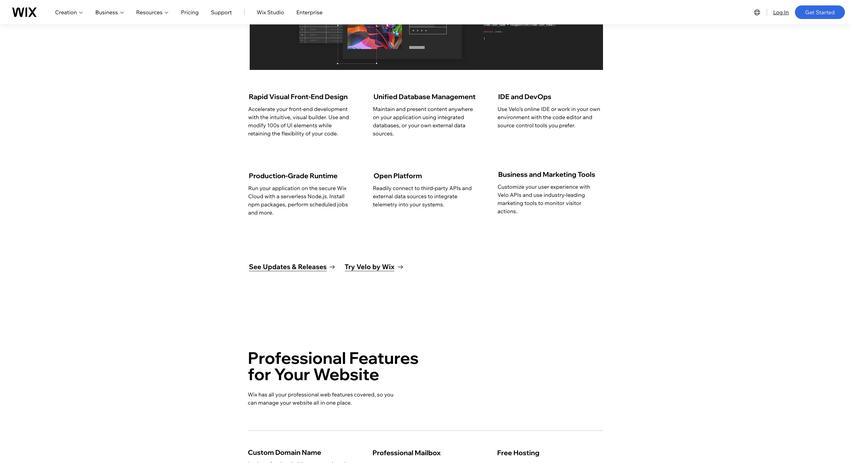 Task type: describe. For each thing, give the bounding box(es) containing it.
wix studio
[[257, 9, 284, 15]]

control
[[516, 122, 534, 129]]

your up databases,
[[381, 114, 392, 121]]

industry-
[[544, 192, 567, 199]]

front-
[[291, 93, 311, 101]]

visual
[[269, 93, 290, 101]]

ui
[[287, 122, 293, 129]]

your inside 'use velo's online ide or work in your own environment with the code editor and source control tools you prefer.'
[[578, 106, 589, 113]]

wix studio link
[[257, 8, 284, 16]]

and inside accelerate your front-end development with the intuitive, visual builder. use and modify 100s of ui elements while retaining the flexibility of your code.
[[340, 114, 349, 121]]

builder.
[[309, 114, 328, 121]]

support
[[211, 9, 232, 15]]

professional for professional features
[[248, 348, 346, 369]]

tools
[[578, 171, 596, 179]]

name
[[302, 449, 322, 458]]

your left website
[[280, 400, 292, 407]]

free
[[498, 449, 513, 458]]

your inside readily connect to third-party apis and external data sources to integrate telemetry into your systems.
[[410, 201, 421, 208]]

you inside wix has all your professional web features covered, so you can manage your website all in one place.
[[385, 392, 394, 399]]

runtime
[[310, 172, 338, 180]]

experience
[[551, 184, 579, 191]]

see updates & releases link
[[249, 263, 335, 272]]

front-
[[289, 106, 303, 113]]

has
[[259, 392, 268, 399]]

your
[[275, 365, 310, 385]]

studio
[[268, 9, 284, 15]]

actions.
[[498, 208, 518, 215]]

list containing custom domain
[[248, 432, 602, 464]]

features
[[350, 348, 419, 369]]

present
[[407, 106, 427, 113]]

free hosting
[[498, 449, 540, 458]]

website
[[314, 365, 380, 385]]

grade
[[288, 172, 309, 180]]

prefer.
[[560, 122, 576, 129]]

into
[[399, 201, 409, 208]]

accelerate
[[248, 106, 275, 113]]

your down present
[[409, 122, 420, 129]]

more.
[[259, 210, 274, 216]]

mailbox
[[415, 449, 441, 458]]

readily connect to third-party apis and external data sources to integrate telemetry into your systems.
[[373, 185, 472, 208]]

0 vertical spatial ide
[[499, 93, 510, 101]]

the down "accelerate"
[[260, 114, 269, 121]]

with inside 'use velo's online ide or work in your own environment with the code editor and source control tools you prefer.'
[[532, 114, 542, 121]]

place.
[[337, 400, 352, 407]]

cloud
[[248, 193, 264, 200]]

velo by wix image
[[250, 0, 603, 70]]

wix inside wix studio link
[[257, 9, 266, 15]]

integrated
[[438, 114, 465, 121]]

to inside customize your user experience with velo apis and use industry-leading marketing tools to monitor visitor actions.
[[539, 200, 544, 207]]

use
[[534, 192, 543, 199]]

see
[[249, 263, 262, 272]]

with inside accelerate your front-end development with the intuitive, visual builder. use and modify 100s of ui elements while retaining the flexibility of your code.
[[248, 114, 259, 121]]

own inside maintain and present content anywhere on your application using integrated databases, or your own external data sources.
[[421, 122, 432, 129]]

the down 100s
[[272, 130, 281, 137]]

using
[[423, 114, 437, 121]]

your up manage
[[276, 392, 287, 399]]

or inside 'use velo's online ide or work in your own environment with the code editor and source control tools you prefer.'
[[552, 106, 557, 113]]

modify
[[248, 122, 266, 129]]

apis inside customize your user experience with velo apis and use industry-leading marketing tools to monitor visitor actions.
[[510, 192, 522, 199]]

accelerate your front-end development with the intuitive, visual builder. use and modify 100s of ui elements while retaining the flexibility of your code.
[[248, 106, 349, 137]]

wix has all your professional web features covered, so you can manage your website all in one place.
[[248, 392, 394, 407]]

party
[[435, 185, 449, 192]]

tools inside 'use velo's online ide or work in your own environment with the code editor and source control tools you prefer.'
[[535, 122, 548, 129]]

custom domain name
[[248, 449, 322, 458]]

environment
[[498, 114, 530, 121]]

rapid
[[249, 93, 268, 101]]

jobs
[[338, 201, 348, 208]]

readily
[[373, 185, 392, 192]]

monitor
[[545, 200, 565, 207]]

log in
[[774, 9, 790, 15]]

1 vertical spatial velo
[[357, 263, 371, 272]]

language selector, english selected image
[[754, 8, 762, 16]]

and inside customize your user experience with velo apis and use industry-leading marketing tools to monitor visitor actions.
[[523, 192, 533, 199]]

customize
[[498, 184, 525, 191]]

retaining
[[248, 130, 271, 137]]

professional features
[[248, 348, 419, 369]]

anywhere
[[449, 106, 473, 113]]

node.js.
[[308, 193, 328, 200]]

leading
[[567, 192, 586, 199]]

resources button
[[136, 8, 169, 16]]

external inside maintain and present content anywhere on your application using integrated databases, or your own external data sources.
[[433, 122, 453, 129]]

can
[[248, 400, 257, 407]]

source
[[498, 122, 515, 129]]

online
[[525, 106, 540, 113]]

serverless
[[281, 193, 307, 200]]

get started link
[[796, 5, 846, 19]]

integrate
[[435, 193, 458, 200]]

elements
[[294, 122, 318, 129]]

hosting
[[514, 449, 540, 458]]

pricing link
[[181, 8, 199, 16]]

0 vertical spatial of
[[281, 122, 286, 129]]



Task type: vqa. For each thing, say whether or not it's contained in the screenshot.
"Copy Link of the article" image
no



Task type: locate. For each thing, give the bounding box(es) containing it.
application up the serverless
[[272, 185, 301, 192]]

or right databases,
[[402, 122, 407, 129]]

1 vertical spatial tools
[[525, 200, 537, 207]]

enterprise link
[[297, 8, 323, 16]]

the inside 'use velo's online ide or work in your own environment with the code editor and source control tools you prefer.'
[[544, 114, 552, 121]]

your up intuitive,
[[277, 106, 288, 113]]

maintain and present content anywhere on your application using integrated databases, or your own external data sources.
[[373, 106, 473, 137]]

try velo by wix link
[[345, 263, 404, 272]]

data down integrated
[[455, 122, 466, 129]]

0 horizontal spatial on
[[302, 185, 308, 192]]

use left velo's
[[498, 106, 508, 113]]

and down development
[[340, 114, 349, 121]]

wix left studio
[[257, 9, 266, 15]]

on inside maintain and present content anywhere on your application using integrated databases, or your own external data sources.
[[373, 114, 380, 121]]

of down 'elements'
[[306, 130, 311, 137]]

unified
[[374, 93, 398, 101]]

1 horizontal spatial to
[[428, 193, 434, 200]]

0 vertical spatial tools
[[535, 122, 548, 129]]

systems.
[[423, 201, 445, 208]]

install
[[330, 193, 345, 200]]

ide and devops
[[499, 93, 552, 101]]

releases
[[298, 263, 327, 272]]

business for business
[[95, 9, 118, 15]]

business inside dropdown button
[[95, 9, 118, 15]]

on down maintain
[[373, 114, 380, 121]]

0 vertical spatial all
[[269, 392, 274, 399]]

1 horizontal spatial in
[[572, 106, 576, 113]]

tools down use
[[525, 200, 537, 207]]

application inside run your application on the secure wix cloud with a serverless node.js. install npm packages, perform scheduled jobs and more.
[[272, 185, 301, 192]]

external
[[433, 122, 453, 129], [373, 193, 394, 200]]

web
[[320, 392, 331, 399]]

0 vertical spatial in
[[572, 106, 576, 113]]

your down sources
[[410, 201, 421, 208]]

0 vertical spatial application
[[394, 114, 422, 121]]

with inside customize your user experience with velo apis and use industry-leading marketing tools to monitor visitor actions.
[[580, 184, 591, 191]]

business inside list
[[499, 171, 528, 179]]

and up velo's
[[511, 93, 524, 101]]

0 vertical spatial external
[[433, 122, 453, 129]]

updates
[[263, 263, 291, 272]]

data down connect
[[395, 193, 406, 200]]

resources
[[136, 9, 163, 15]]

wix up install
[[337, 185, 347, 192]]

1 vertical spatial professional
[[373, 449, 414, 458]]

1 horizontal spatial velo
[[498, 192, 509, 199]]

0 horizontal spatial in
[[321, 400, 325, 407]]

2 list from the top
[[248, 432, 602, 464]]

your inside customize your user experience with velo apis and use industry-leading marketing tools to monitor visitor actions.
[[526, 184, 537, 191]]

databases,
[[373, 122, 401, 129]]

platform
[[394, 172, 422, 180]]

content
[[428, 106, 448, 113]]

with left a
[[265, 193, 276, 200]]

so
[[377, 392, 383, 399]]

application inside maintain and present content anywhere on your application using integrated databases, or your own external data sources.
[[394, 114, 422, 121]]

1 horizontal spatial own
[[590, 106, 601, 113]]

list containing rapid visual front-end design
[[248, 76, 604, 234]]

list
[[248, 76, 604, 234], [248, 432, 602, 464]]

apis down the customize
[[510, 192, 522, 199]]

1 vertical spatial use
[[329, 114, 339, 121]]

the left code
[[544, 114, 552, 121]]

see updates & releases
[[249, 263, 327, 272]]

your up the editor
[[578, 106, 589, 113]]

1 vertical spatial of
[[306, 130, 311, 137]]

0 vertical spatial use
[[498, 106, 508, 113]]

use inside accelerate your front-end development with the intuitive, visual builder. use and modify 100s of ui elements while retaining the flexibility of your code.
[[329, 114, 339, 121]]

ide inside 'use velo's online ide or work in your own environment with the code editor and source control tools you prefer.'
[[541, 106, 550, 113]]

wix
[[257, 9, 266, 15], [337, 185, 347, 192], [382, 263, 395, 272], [248, 392, 258, 399]]

connect
[[393, 185, 414, 192]]

all right website
[[314, 400, 319, 407]]

velo inside customize your user experience with velo apis and use industry-leading marketing tools to monitor visitor actions.
[[498, 192, 509, 199]]

and inside run your application on the secure wix cloud with a serverless node.js. install npm packages, perform scheduled jobs and more.
[[248, 210, 258, 216]]

wix right by
[[382, 263, 395, 272]]

apis
[[450, 185, 461, 192], [510, 192, 522, 199]]

and inside readily connect to third-party apis and external data sources to integrate telemetry into your systems.
[[463, 185, 472, 192]]

1 vertical spatial list
[[248, 432, 602, 464]]

the inside run your application on the secure wix cloud with a serverless node.js. install npm packages, perform scheduled jobs and more.
[[310, 185, 318, 192]]

1 horizontal spatial or
[[552, 106, 557, 113]]

0 horizontal spatial business
[[95, 9, 118, 15]]

apis up integrate
[[450, 185, 461, 192]]

use velo's online ide or work in your own environment with the code editor and source control tools you prefer.
[[498, 106, 601, 129]]

run your application on the secure wix cloud with a serverless node.js. install npm packages, perform scheduled jobs and more.
[[248, 185, 348, 216]]

all right has
[[269, 392, 274, 399]]

1 vertical spatial ide
[[541, 106, 550, 113]]

npm
[[248, 201, 260, 208]]

0 vertical spatial or
[[552, 106, 557, 113]]

tools
[[535, 122, 548, 129], [525, 200, 537, 207]]

with inside run your application on the secure wix cloud with a serverless node.js. install npm packages, perform scheduled jobs and more.
[[265, 193, 276, 200]]

own
[[590, 106, 601, 113], [421, 122, 432, 129]]

wix inside try velo by wix link
[[382, 263, 395, 272]]

1 horizontal spatial ide
[[541, 106, 550, 113]]

0 vertical spatial velo
[[498, 192, 509, 199]]

application down present
[[394, 114, 422, 121]]

to up sources
[[415, 185, 420, 192]]

of left ui on the left top of page
[[281, 122, 286, 129]]

visual
[[293, 114, 307, 121]]

intuitive,
[[270, 114, 292, 121]]

in up the editor
[[572, 106, 576, 113]]

marketing
[[498, 200, 524, 207]]

your right the run
[[260, 185, 271, 192]]

1 vertical spatial data
[[395, 193, 406, 200]]

sources.
[[373, 130, 394, 137]]

code.
[[325, 130, 338, 137]]

you inside 'use velo's online ide or work in your own environment with the code editor and source control tools you prefer.'
[[549, 122, 558, 129]]

0 horizontal spatial apis
[[450, 185, 461, 192]]

open
[[374, 172, 392, 180]]

0 horizontal spatial velo
[[357, 263, 371, 272]]

0 horizontal spatial application
[[272, 185, 301, 192]]

1 vertical spatial on
[[302, 185, 308, 192]]

velo left by
[[357, 263, 371, 272]]

or
[[552, 106, 557, 113], [402, 122, 407, 129]]

0 horizontal spatial use
[[329, 114, 339, 121]]

creation button
[[55, 8, 83, 16]]

in inside wix has all your professional web features covered, so you can manage your website all in one place.
[[321, 400, 325, 407]]

telemetry
[[373, 201, 398, 208]]

0 horizontal spatial professional
[[248, 348, 346, 369]]

1 vertical spatial all
[[314, 400, 319, 407]]

or up code
[[552, 106, 557, 113]]

development
[[314, 106, 348, 113]]

1 horizontal spatial data
[[455, 122, 466, 129]]

1 vertical spatial application
[[272, 185, 301, 192]]

0 vertical spatial on
[[373, 114, 380, 121]]

1 horizontal spatial use
[[498, 106, 508, 113]]

data inside readily connect to third-party apis and external data sources to integrate telemetry into your systems.
[[395, 193, 406, 200]]

and left present
[[396, 106, 406, 113]]

with down online on the top
[[532, 114, 542, 121]]

1 vertical spatial or
[[402, 122, 407, 129]]

and right party
[[463, 185, 472, 192]]

1 vertical spatial external
[[373, 193, 394, 200]]

use down development
[[329, 114, 339, 121]]

0 horizontal spatial of
[[281, 122, 286, 129]]

code
[[553, 114, 566, 121]]

third-
[[421, 185, 435, 192]]

1 horizontal spatial professional
[[373, 449, 414, 458]]

your
[[277, 106, 288, 113], [578, 106, 589, 113], [381, 114, 392, 121], [409, 122, 420, 129], [312, 130, 323, 137], [526, 184, 537, 191], [260, 185, 271, 192], [410, 201, 421, 208], [276, 392, 287, 399], [280, 400, 292, 407]]

on
[[373, 114, 380, 121], [302, 185, 308, 192]]

0 vertical spatial data
[[455, 122, 466, 129]]

get started
[[806, 9, 836, 15]]

flexibility
[[282, 130, 304, 137]]

for your website
[[248, 365, 380, 385]]

0 horizontal spatial own
[[421, 122, 432, 129]]

perform
[[288, 201, 309, 208]]

1 horizontal spatial apis
[[510, 192, 522, 199]]

ide up velo's
[[499, 93, 510, 101]]

while
[[319, 122, 332, 129]]

data inside maintain and present content anywhere on your application using integrated databases, or your own external data sources.
[[455, 122, 466, 129]]

scheduled
[[310, 201, 336, 208]]

custom
[[248, 449, 274, 458]]

external down integrated
[[433, 122, 453, 129]]

in left the one
[[321, 400, 325, 407]]

velo
[[498, 192, 509, 199], [357, 263, 371, 272]]

on inside run your application on the secure wix cloud with a serverless node.js. install npm packages, perform scheduled jobs and more.
[[302, 185, 308, 192]]

and inside maintain and present content anywhere on your application using integrated databases, or your own external data sources.
[[396, 106, 406, 113]]

management
[[432, 93, 476, 101]]

professional for professional mailbox
[[373, 449, 414, 458]]

secure
[[319, 185, 336, 192]]

and left use
[[523, 192, 533, 199]]

and right the editor
[[583, 114, 593, 121]]

1 vertical spatial business
[[499, 171, 528, 179]]

get
[[806, 9, 815, 15]]

external inside readily connect to third-party apis and external data sources to integrate telemetry into your systems.
[[373, 193, 394, 200]]

wix inside run your application on the secure wix cloud with a serverless node.js. install npm packages, perform scheduled jobs and more.
[[337, 185, 347, 192]]

business button
[[95, 8, 124, 16]]

0 vertical spatial business
[[95, 9, 118, 15]]

in
[[785, 9, 790, 15]]

0 horizontal spatial you
[[385, 392, 394, 399]]

apis inside readily connect to third-party apis and external data sources to integrate telemetry into your systems.
[[450, 185, 461, 192]]

velo up marketing
[[498, 192, 509, 199]]

your inside run your application on the secure wix cloud with a serverless node.js. install npm packages, perform scheduled jobs and more.
[[260, 185, 271, 192]]

and down npm
[[248, 210, 258, 216]]

wix inside wix has all your professional web features covered, so you can manage your website all in one place.
[[248, 392, 258, 399]]

1 horizontal spatial you
[[549, 122, 558, 129]]

support link
[[211, 8, 232, 16]]

0 horizontal spatial or
[[402, 122, 407, 129]]

own right the work
[[590, 106, 601, 113]]

production-grade runtime
[[249, 172, 338, 180]]

1 horizontal spatial of
[[306, 130, 311, 137]]

log in link
[[774, 8, 790, 16]]

database
[[399, 93, 431, 101]]

business for business and marketing tools
[[499, 171, 528, 179]]

business and marketing tools
[[499, 171, 596, 179]]

1 horizontal spatial business
[[499, 171, 528, 179]]

professional mailbox
[[373, 449, 441, 458]]

end
[[311, 93, 324, 101]]

0 vertical spatial professional
[[248, 348, 346, 369]]

0 horizontal spatial to
[[415, 185, 420, 192]]

0 horizontal spatial data
[[395, 193, 406, 200]]

1 horizontal spatial external
[[433, 122, 453, 129]]

your down while
[[312, 130, 323, 137]]

the up node.js.
[[310, 185, 318, 192]]

1 vertical spatial own
[[421, 122, 432, 129]]

own inside 'use velo's online ide or work in your own environment with the code editor and source control tools you prefer.'
[[590, 106, 601, 113]]

ide right online on the top
[[541, 106, 550, 113]]

external down readily
[[373, 193, 394, 200]]

2 horizontal spatial to
[[539, 200, 544, 207]]

on up the serverless
[[302, 185, 308, 192]]

try velo by wix
[[345, 263, 395, 272]]

with up leading
[[580, 184, 591, 191]]

1 horizontal spatial all
[[314, 400, 319, 407]]

log
[[774, 9, 784, 15]]

rapid visual front-end design
[[249, 93, 348, 101]]

own down using
[[421, 122, 432, 129]]

mobile.png image
[[493, 0, 573, 54]]

0 vertical spatial you
[[549, 122, 558, 129]]

sources
[[407, 193, 427, 200]]

features
[[332, 392, 353, 399]]

to down use
[[539, 200, 544, 207]]

0 vertical spatial list
[[248, 76, 604, 234]]

you right so
[[385, 392, 394, 399]]

covered,
[[354, 392, 376, 399]]

1 vertical spatial you
[[385, 392, 394, 399]]

and up user
[[530, 171, 542, 179]]

0 horizontal spatial ide
[[499, 93, 510, 101]]

and inside 'use velo's online ide or work in your own environment with the code editor and source control tools you prefer.'
[[583, 114, 593, 121]]

enterprise
[[297, 9, 323, 15]]

1 horizontal spatial application
[[394, 114, 422, 121]]

tools right control
[[535, 122, 548, 129]]

tools inside customize your user experience with velo apis and use industry-leading marketing tools to monitor visitor actions.
[[525, 200, 537, 207]]

or inside maintain and present content anywhere on your application using integrated databases, or your own external data sources.
[[402, 122, 407, 129]]

in inside 'use velo's online ide or work in your own environment with the code editor and source control tools you prefer.'
[[572, 106, 576, 113]]

your up use
[[526, 184, 537, 191]]

all
[[269, 392, 274, 399], [314, 400, 319, 407]]

1 list from the top
[[248, 76, 604, 234]]

0 horizontal spatial all
[[269, 392, 274, 399]]

user
[[539, 184, 550, 191]]

visitor
[[566, 200, 582, 207]]

to down third-
[[428, 193, 434, 200]]

1 vertical spatial in
[[321, 400, 325, 407]]

design
[[325, 93, 348, 101]]

with up modify
[[248, 114, 259, 121]]

professional inside list
[[373, 449, 414, 458]]

0 vertical spatial own
[[590, 106, 601, 113]]

use
[[498, 106, 508, 113], [329, 114, 339, 121]]

1 horizontal spatial on
[[373, 114, 380, 121]]

packages,
[[261, 201, 287, 208]]

a
[[277, 193, 280, 200]]

maintain
[[373, 106, 395, 113]]

wix up can
[[248, 392, 258, 399]]

creation
[[55, 9, 77, 15]]

one
[[326, 400, 336, 407]]

data
[[455, 122, 466, 129], [395, 193, 406, 200]]

use inside 'use velo's online ide or work in your own environment with the code editor and source control tools you prefer.'
[[498, 106, 508, 113]]

you down code
[[549, 122, 558, 129]]

0 horizontal spatial external
[[373, 193, 394, 200]]

unified database management
[[374, 93, 476, 101]]



